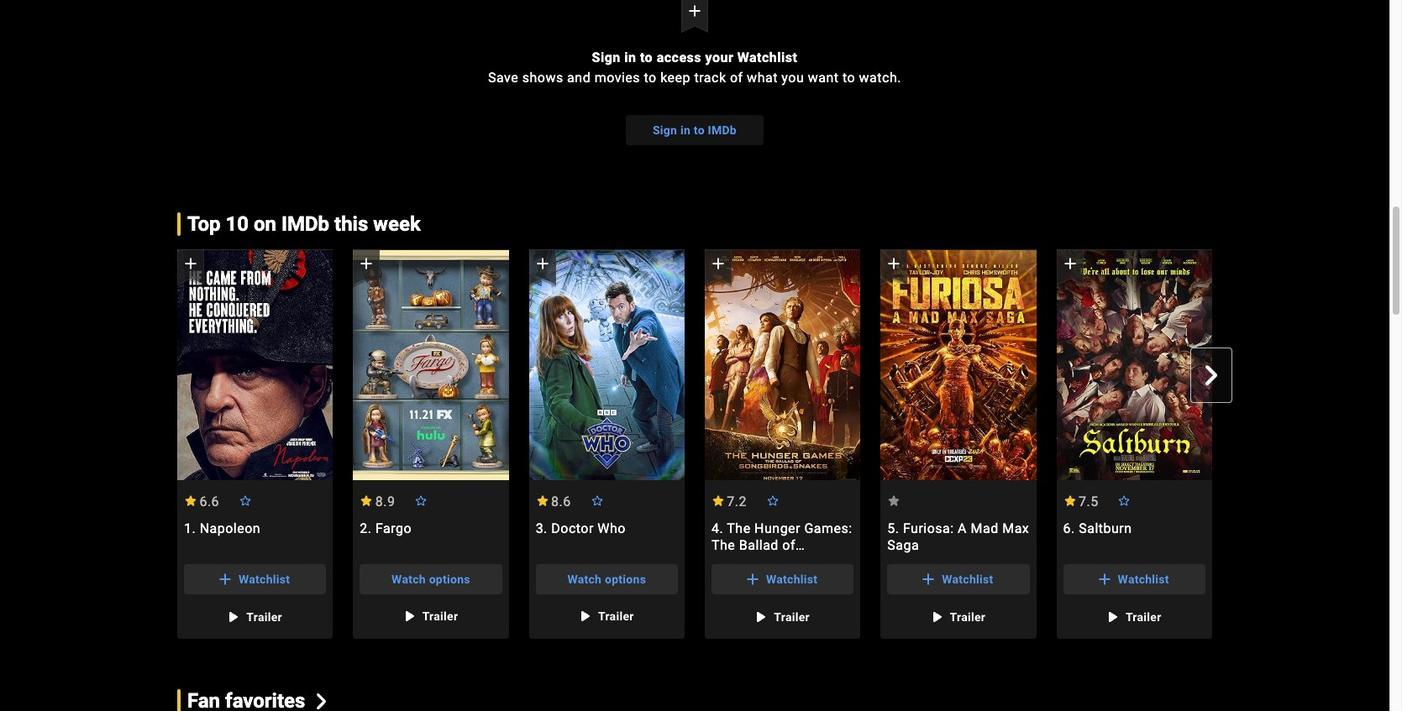Task type: vqa. For each thing, say whether or not it's contained in the screenshot.
ARROW RIGHT image
no



Task type: locate. For each thing, give the bounding box(es) containing it.
trailer button inside 5. furiosa: a mad max saga group
[[918, 602, 1000, 633]]

watch down 2. fargo link at the bottom left of page
[[392, 573, 426, 586]]

play arrow image down 2. fargo link at the bottom left of page
[[399, 607, 419, 627]]

0 vertical spatial in
[[625, 49, 637, 65]]

watch options button for doctor
[[536, 565, 678, 595]]

watch options down '3. doctor who' link
[[568, 573, 646, 586]]

watchlist button down ballad
[[712, 565, 854, 595]]

8.9
[[375, 494, 395, 510]]

4. the hunger games: the ballad of songbirds & snakes
[[712, 521, 853, 570]]

0 horizontal spatial add image
[[181, 254, 201, 274]]

sign inside button
[[653, 123, 678, 137]]

your
[[706, 49, 734, 65]]

trailer button for doctor
[[566, 602, 648, 632]]

snakes
[[792, 555, 838, 570]]

play arrow image down the 1. napoleon link at the bottom left
[[223, 607, 243, 628]]

trailer down 2. fargo link at the bottom left of page
[[422, 610, 458, 623]]

0 horizontal spatial watch
[[392, 573, 426, 586]]

star border inline image up napoleon
[[239, 496, 252, 507]]

star border inline image for the
[[766, 496, 780, 507]]

1 horizontal spatial watch options button
[[536, 565, 678, 595]]

in
[[625, 49, 637, 65], [681, 123, 691, 137]]

trailer button down the 1. napoleon link at the bottom left
[[215, 602, 296, 633]]

2 star inline image from the left
[[536, 496, 549, 507]]

star inline image for 4.
[[712, 496, 725, 507]]

imdb for to
[[708, 123, 737, 137]]

0 vertical spatial imdb
[[708, 123, 737, 137]]

4 watchlist button from the left
[[1064, 565, 1206, 595]]

shows
[[523, 69, 564, 85]]

0 horizontal spatial imdb
[[282, 212, 330, 236]]

star border inline image
[[239, 496, 252, 507], [415, 496, 428, 507], [590, 496, 604, 507], [766, 496, 780, 507], [1118, 496, 1132, 507]]

1 watchlist button from the left
[[184, 565, 326, 595]]

sign down keep on the top
[[653, 123, 678, 137]]

watchlist down the 1. napoleon link at the bottom left
[[239, 573, 290, 586]]

6.
[[1064, 521, 1076, 537]]

trailer button
[[391, 602, 472, 632], [566, 602, 648, 632], [215, 602, 296, 633], [742, 602, 824, 633], [918, 602, 1000, 633], [1094, 602, 1176, 633]]

play arrow image down songbirds
[[751, 607, 771, 628]]

trailer button down "6. saltburn" link
[[1094, 602, 1176, 633]]

to left keep on the top
[[644, 69, 657, 85]]

in up "movies"
[[625, 49, 637, 65]]

top 10 on imdb this week
[[187, 212, 421, 236]]

options for 2. fargo
[[429, 573, 471, 586]]

5. furiosa: a mad max saga image
[[881, 250, 1037, 480]]

3 star border inline image from the left
[[590, 496, 604, 507]]

play arrow image down '3. doctor who' link
[[575, 607, 595, 627]]

1 add image from the left
[[181, 254, 201, 274]]

watch options button down 2. fargo link at the bottom left of page
[[360, 565, 502, 595]]

watchlist for 4. the hunger games: the ballad of songbirds & snakes
[[767, 573, 818, 586]]

play arrow image for 4. the hunger games: the ballad of songbirds & snakes
[[751, 607, 771, 628]]

watch options button down '3. doctor who' link
[[536, 565, 678, 595]]

3 add image from the left
[[1060, 254, 1081, 274]]

play arrow image
[[575, 607, 595, 627], [927, 607, 947, 628]]

star border inline image up who
[[590, 496, 604, 507]]

1 horizontal spatial options
[[605, 573, 646, 586]]

watchlist down "6. saltburn" link
[[1118, 573, 1170, 586]]

of up the &
[[783, 538, 796, 554]]

star border inline image for fargo
[[415, 496, 428, 507]]

0 horizontal spatial of
[[730, 69, 744, 85]]

watchlist button down 5. furiosa: a mad max saga 'link'
[[888, 565, 1030, 595]]

trailer down "6. saltburn" link
[[1126, 611, 1162, 624]]

trailer button down 5. furiosa: a mad max saga 'link'
[[918, 602, 1000, 633]]

furiosa:
[[903, 521, 955, 537]]

watch options button
[[360, 565, 502, 595], [536, 565, 678, 595]]

star border inline image right 8.9
[[415, 496, 428, 507]]

6. saltburn image
[[1057, 250, 1213, 480]]

to down track
[[694, 123, 705, 137]]

0 horizontal spatial in
[[625, 49, 637, 65]]

watchlist for 5. furiosa: a mad max saga
[[942, 573, 994, 586]]

add image for 8.9
[[357, 254, 377, 274]]

and
[[567, 69, 591, 85]]

group containing 8.9
[[353, 250, 509, 639]]

star inline image left "7.2"
[[712, 496, 725, 507]]

movies
[[595, 69, 641, 85]]

3. doctor who
[[536, 521, 626, 537]]

add image for 7.5
[[1060, 254, 1081, 274]]

watch options down 2. fargo link at the bottom left of page
[[392, 573, 471, 586]]

play arrow image for doctor
[[575, 607, 595, 627]]

the right 4.
[[727, 521, 751, 537]]

keep
[[661, 69, 691, 85]]

watchlist down 5. furiosa: a mad max saga 'link'
[[942, 573, 994, 586]]

0 horizontal spatial options
[[429, 573, 471, 586]]

to left access
[[640, 49, 653, 65]]

7.5
[[1079, 494, 1099, 510]]

watchlist
[[738, 49, 798, 65], [239, 573, 290, 586], [767, 573, 818, 586], [942, 573, 994, 586], [1118, 573, 1170, 586]]

1 vertical spatial imdb
[[282, 212, 330, 236]]

1 watch options button from the left
[[360, 565, 502, 595]]

0 horizontal spatial sign
[[592, 49, 621, 65]]

watch for fargo
[[392, 573, 426, 586]]

trailer button down 2. fargo link at the bottom left of page
[[391, 602, 472, 632]]

of
[[730, 69, 744, 85], [783, 538, 796, 554]]

options down '3. doctor who' link
[[605, 573, 646, 586]]

watch options
[[392, 573, 471, 586], [568, 573, 646, 586]]

7.2
[[727, 494, 747, 510]]

play arrow image
[[399, 607, 419, 627], [223, 607, 243, 628], [751, 607, 771, 628], [1103, 607, 1123, 628]]

2 options from the left
[[605, 573, 646, 586]]

in inside button
[[681, 123, 691, 137]]

2 watch from the left
[[568, 573, 602, 586]]

1 horizontal spatial watch options
[[568, 573, 646, 586]]

2 watch options from the left
[[568, 573, 646, 586]]

1 star border inline image from the left
[[239, 496, 252, 507]]

star border inline image up hunger
[[766, 496, 780, 507]]

trailer for 4. the hunger games: the ballad of songbirds & snakes
[[774, 611, 810, 624]]

imdb inside button
[[708, 123, 737, 137]]

trailer button for the
[[742, 602, 824, 633]]

1 vertical spatial the
[[712, 538, 736, 554]]

2.
[[360, 521, 372, 537]]

1. napoleon link
[[177, 521, 333, 555]]

trailer down the 1. napoleon link at the bottom left
[[247, 611, 282, 624]]

add image
[[181, 254, 201, 274], [357, 254, 377, 274], [1060, 254, 1081, 274]]

trailer button down '3. doctor who' link
[[566, 602, 648, 632]]

1 horizontal spatial watch
[[568, 573, 602, 586]]

1 vertical spatial of
[[783, 538, 796, 554]]

watchlist button for saltburn
[[1064, 565, 1206, 595]]

4 star border inline image from the left
[[766, 496, 780, 507]]

add image
[[533, 254, 553, 274], [709, 254, 729, 274], [884, 254, 905, 274], [215, 570, 235, 590], [743, 570, 763, 590], [919, 570, 939, 590], [1095, 570, 1115, 590]]

5 star border inline image from the left
[[1118, 496, 1132, 507]]

trailer down 5. furiosa: a mad max saga 'link'
[[950, 611, 986, 624]]

you
[[782, 69, 805, 85]]

imdb right on
[[282, 212, 330, 236]]

star border inline image for saltburn
[[1118, 496, 1132, 507]]

5.
[[888, 521, 900, 537]]

options
[[429, 573, 471, 586], [605, 573, 646, 586]]

in down keep on the top
[[681, 123, 691, 137]]

in inside sign in to access your watchlist save shows and movies to keep track of what you want to watch.
[[625, 49, 637, 65]]

max
[[1003, 521, 1030, 537]]

3.
[[536, 521, 548, 537]]

star inline image up 5.
[[888, 496, 901, 507]]

trailer button for napoleon
[[215, 602, 296, 633]]

play arrow image down 5. furiosa: a mad max saga 'link'
[[927, 607, 947, 628]]

4. the hunger games: the ballad of songbirds & snakes link
[[705, 521, 861, 570]]

ballad
[[739, 538, 779, 554]]

1 watch options from the left
[[392, 573, 471, 586]]

group
[[157, 250, 1389, 643], [177, 250, 333, 639], [177, 250, 333, 481], [353, 250, 509, 639], [353, 250, 509, 481], [529, 250, 685, 639], [529, 250, 685, 481], [705, 250, 861, 639], [705, 250, 861, 481], [881, 250, 1037, 481], [1057, 250, 1213, 639], [1057, 250, 1213, 481], [1233, 250, 1389, 639], [1233, 250, 1389, 481]]

of left what
[[730, 69, 744, 85]]

3 star inline image from the left
[[712, 496, 725, 507]]

1 horizontal spatial of
[[783, 538, 796, 554]]

play arrow image for furiosa:
[[927, 607, 947, 628]]

2 add image from the left
[[357, 254, 377, 274]]

trailer inside 5. furiosa: a mad max saga group
[[950, 611, 986, 624]]

imdb down track
[[708, 123, 737, 137]]

6. saltburn link
[[1057, 521, 1213, 555]]

star inline image inside 5. furiosa: a mad max saga group
[[888, 496, 901, 507]]

sign
[[592, 49, 621, 65], [653, 123, 678, 137]]

1 horizontal spatial in
[[681, 123, 691, 137]]

1 watch from the left
[[392, 573, 426, 586]]

watch options button for fargo
[[360, 565, 502, 595]]

the
[[727, 521, 751, 537], [712, 538, 736, 554]]

watch
[[392, 573, 426, 586], [568, 573, 602, 586]]

watchlist button down "6. saltburn" link
[[1064, 565, 1206, 595]]

imdb
[[708, 123, 737, 137], [282, 212, 330, 236]]

sign up "movies"
[[592, 49, 621, 65]]

star inline image
[[184, 496, 198, 507], [536, 496, 549, 507], [712, 496, 725, 507], [888, 496, 901, 507], [1064, 496, 1077, 507]]

1 horizontal spatial sign
[[653, 123, 678, 137]]

this
[[335, 212, 368, 236]]

group containing 7.5
[[1057, 250, 1213, 639]]

1.
[[184, 521, 196, 537]]

trailer button down the &
[[742, 602, 824, 633]]

sign inside sign in to access your watchlist save shows and movies to keep track of what you want to watch.
[[592, 49, 621, 65]]

2 horizontal spatial add image
[[1060, 254, 1081, 274]]

watchlist button down the 1. napoleon link at the bottom left
[[184, 565, 326, 595]]

0 horizontal spatial watch options
[[392, 573, 471, 586]]

sign in to imdb
[[653, 123, 737, 137]]

want
[[808, 69, 839, 85]]

1 star inline image from the left
[[184, 496, 198, 507]]

1 vertical spatial sign
[[653, 123, 678, 137]]

1 options from the left
[[429, 573, 471, 586]]

star border inline image for napoleon
[[239, 496, 252, 507]]

in for imdb
[[681, 123, 691, 137]]

group containing 7.2
[[705, 250, 861, 639]]

fargo
[[376, 521, 412, 537]]

to right the want on the right top
[[843, 69, 856, 85]]

0 horizontal spatial play arrow image
[[575, 607, 595, 627]]

6.6
[[200, 494, 219, 510]]

watchlist button for the
[[712, 565, 854, 595]]

1 vertical spatial in
[[681, 123, 691, 137]]

watch down '3. doctor who' link
[[568, 573, 602, 586]]

5 star inline image from the left
[[1064, 496, 1077, 507]]

trailer
[[422, 610, 458, 623], [598, 610, 634, 623], [247, 611, 282, 624], [774, 611, 810, 624], [950, 611, 986, 624], [1126, 611, 1162, 624]]

trailer down '3. doctor who' link
[[598, 610, 634, 623]]

options down 2. fargo link at the bottom left of page
[[429, 573, 471, 586]]

top
[[187, 212, 221, 236]]

1 horizontal spatial add image
[[357, 254, 377, 274]]

watchlist up what
[[738, 49, 798, 65]]

star inline image for 1.
[[184, 496, 198, 507]]

the down 4.
[[712, 538, 736, 554]]

watchlist button
[[184, 565, 326, 595], [712, 565, 854, 595], [888, 565, 1030, 595], [1064, 565, 1206, 595]]

watchlist down the &
[[767, 573, 818, 586]]

watchlist inside 5. furiosa: a mad max saga group
[[942, 573, 994, 586]]

star inline image left 8.6
[[536, 496, 549, 507]]

access
[[657, 49, 702, 65]]

0 horizontal spatial watch options button
[[360, 565, 502, 595]]

4 star inline image from the left
[[888, 496, 901, 507]]

play arrow image down "6. saltburn" link
[[1103, 607, 1123, 628]]

trailer button for fargo
[[391, 602, 472, 632]]

watch options for doctor
[[568, 573, 646, 586]]

2 star border inline image from the left
[[415, 496, 428, 507]]

to
[[640, 49, 653, 65], [644, 69, 657, 85], [843, 69, 856, 85], [694, 123, 705, 137]]

1. napoleon
[[184, 521, 261, 537]]

trailer down the &
[[774, 611, 810, 624]]

0 vertical spatial of
[[730, 69, 744, 85]]

1 horizontal spatial play arrow image
[[927, 607, 947, 628]]

0 vertical spatial sign
[[592, 49, 621, 65]]

trailer for 2. fargo
[[422, 610, 458, 623]]

play arrow image inside 5. furiosa: a mad max saga group
[[927, 607, 947, 628]]

imdb for on
[[282, 212, 330, 236]]

3 watchlist button from the left
[[888, 565, 1030, 595]]

star border inline image up 'saltburn'
[[1118, 496, 1132, 507]]

2 watchlist button from the left
[[712, 565, 854, 595]]

star inline image left 6.6
[[184, 496, 198, 507]]

of inside 4. the hunger games: the ballad of songbirds & snakes
[[783, 538, 796, 554]]

who
[[598, 521, 626, 537]]

play arrow image for 1. napoleon
[[223, 607, 243, 628]]

6. saltburn
[[1064, 521, 1133, 537]]

star inline image left 7.5
[[1064, 496, 1077, 507]]

1 horizontal spatial imdb
[[708, 123, 737, 137]]

watchlist button for napoleon
[[184, 565, 326, 595]]

2 watch options button from the left
[[536, 565, 678, 595]]

watch options for fargo
[[392, 573, 471, 586]]

of inside sign in to access your watchlist save shows and movies to keep track of what you want to watch.
[[730, 69, 744, 85]]

trailer button for saltburn
[[1094, 602, 1176, 633]]



Task type: describe. For each thing, give the bounding box(es) containing it.
trailer button for furiosa:
[[918, 602, 1000, 633]]

play arrow image for 6. saltburn
[[1103, 607, 1123, 628]]

in for access
[[625, 49, 637, 65]]

chevron right inline image
[[1202, 366, 1222, 386]]

save
[[488, 69, 519, 85]]

sign in to imdb button
[[626, 115, 764, 145]]

7. leo image
[[1233, 250, 1389, 480]]

saltburn
[[1079, 521, 1133, 537]]

2. fargo link
[[353, 521, 509, 555]]

watchlist inside sign in to access your watchlist save shows and movies to keep track of what you want to watch.
[[738, 49, 798, 65]]

what
[[747, 69, 778, 85]]

star border inline image for doctor
[[590, 496, 604, 507]]

5. furiosa: a mad max saga link
[[881, 521, 1037, 555]]

watchlist for 6. saltburn
[[1118, 573, 1170, 586]]

hunger
[[755, 521, 801, 537]]

10
[[226, 212, 249, 236]]

week
[[373, 212, 421, 236]]

2. fargo
[[360, 521, 412, 537]]

games:
[[805, 521, 853, 537]]

add image for 6.6
[[181, 254, 201, 274]]

on
[[254, 212, 277, 236]]

&
[[780, 555, 789, 570]]

3. doctor who link
[[529, 521, 685, 555]]

trailer for 6. saltburn
[[1126, 611, 1162, 624]]

trailer for 3. doctor who
[[598, 610, 634, 623]]

sign for access
[[592, 49, 621, 65]]

4.
[[712, 521, 724, 537]]

mad
[[971, 521, 999, 537]]

trailer for 5. furiosa: a mad max saga
[[950, 611, 986, 624]]

3. doctor who image
[[529, 250, 685, 480]]

watch.
[[860, 69, 902, 85]]

saga
[[888, 538, 920, 554]]

doctor
[[552, 521, 594, 537]]

sign for imdb
[[653, 123, 678, 137]]

2. fargo image
[[353, 250, 509, 480]]

trailer for 1. napoleon
[[247, 611, 282, 624]]

a
[[958, 521, 967, 537]]

star inline image
[[360, 496, 373, 507]]

star inline image for 3.
[[536, 496, 549, 507]]

napoleon
[[200, 521, 261, 537]]

sign in to access your watchlist save shows and movies to keep track of what you want to watch.
[[488, 49, 902, 85]]

track
[[695, 69, 727, 85]]

chevron right inline image
[[314, 694, 330, 710]]

8.6
[[551, 494, 571, 510]]

group containing 8.6
[[529, 250, 685, 639]]

play arrow image for 2. fargo
[[399, 607, 419, 627]]

5. furiosa: a mad max saga
[[888, 521, 1030, 554]]

0 vertical spatial the
[[727, 521, 751, 537]]

watchlist for 1. napoleon
[[239, 573, 290, 586]]

5. furiosa: a mad max saga group
[[881, 250, 1037, 639]]

star inline image for 6.
[[1064, 496, 1077, 507]]

to inside button
[[694, 123, 705, 137]]

options for 3. doctor who
[[605, 573, 646, 586]]

1. napoleon image
[[177, 250, 333, 480]]

4. the hunger games: the ballad of songbirds & snakes image
[[705, 250, 861, 480]]

songbirds
[[712, 555, 776, 570]]

watch for doctor
[[568, 573, 602, 586]]

watchlist button for furiosa:
[[888, 565, 1030, 595]]



